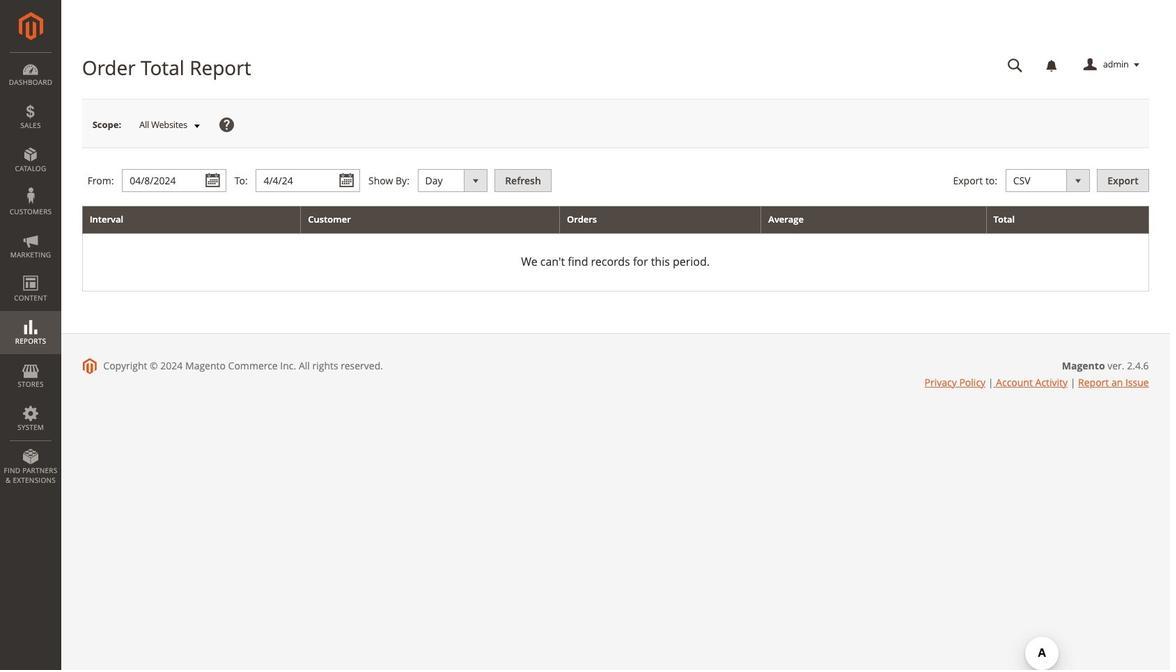 Task type: describe. For each thing, give the bounding box(es) containing it.
magento admin panel image
[[18, 12, 43, 40]]



Task type: locate. For each thing, give the bounding box(es) containing it.
menu bar
[[0, 52, 61, 493]]

None text field
[[122, 169, 227, 192], [256, 169, 360, 192], [122, 169, 227, 192], [256, 169, 360, 192]]

None text field
[[998, 53, 1033, 77]]



